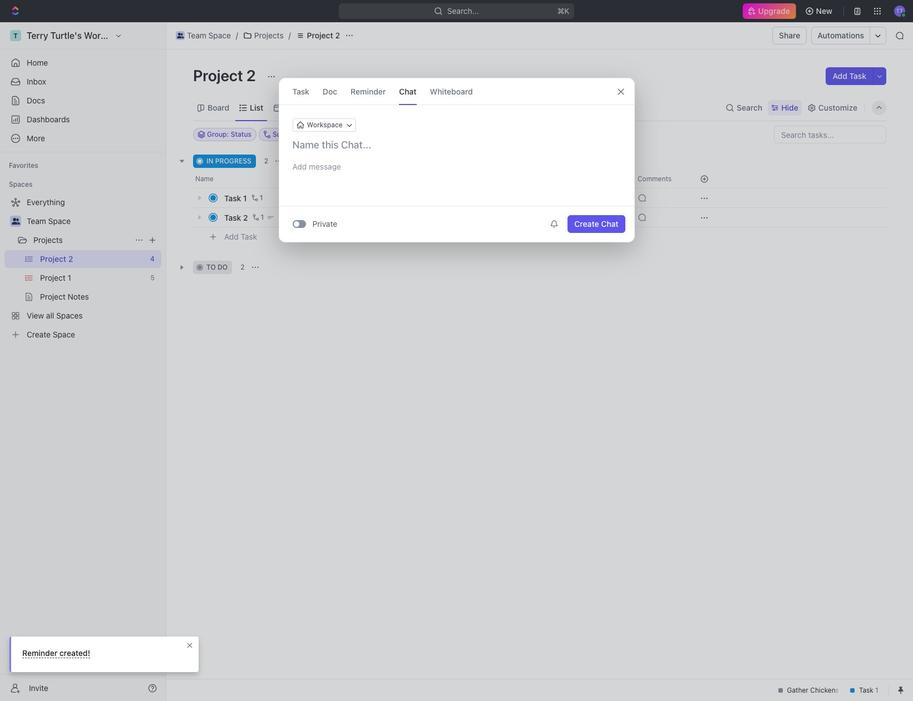 Task type: describe. For each thing, give the bounding box(es) containing it.
reminder created! link
[[22, 648, 90, 660]]

1 button for 2
[[250, 212, 266, 223]]

spaces
[[9, 180, 32, 189]]

dashboards link
[[4, 111, 161, 129]]

2 / from the left
[[289, 31, 291, 40]]

new
[[816, 6, 833, 16]]

0 horizontal spatial chat
[[399, 87, 417, 96]]

do
[[218, 263, 228, 272]]

team inside sidebar 'navigation'
[[27, 216, 46, 226]]

1 horizontal spatial add task
[[299, 157, 328, 165]]

0 vertical spatial team
[[187, 31, 206, 40]]

search
[[737, 103, 763, 112]]

to do
[[206, 263, 228, 272]]

0 horizontal spatial project
[[193, 66, 243, 85]]

1 horizontal spatial add
[[299, 157, 312, 165]]

customize button
[[804, 100, 861, 115]]

progress
[[215, 157, 251, 165]]

search...
[[447, 6, 479, 16]]

table link
[[335, 100, 357, 115]]

create chat
[[575, 219, 619, 229]]

project 2 link
[[293, 29, 343, 42]]

0 vertical spatial project
[[307, 31, 333, 40]]

share button
[[773, 27, 807, 45]]

automations
[[818, 31, 864, 40]]

dialog containing task
[[279, 78, 635, 243]]

1 for task 1
[[260, 194, 263, 202]]

tree inside sidebar 'navigation'
[[4, 194, 161, 344]]

1 up the task 2
[[243, 193, 247, 203]]

reminder for reminder
[[351, 87, 386, 96]]

dashboards
[[27, 115, 70, 124]]

space inside sidebar 'navigation'
[[48, 216, 71, 226]]

invite
[[29, 684, 48, 693]]

whiteboard
[[430, 87, 473, 96]]

1 horizontal spatial projects
[[254, 31, 284, 40]]

reminder for reminder created!
[[22, 649, 57, 658]]

task down workspace button at the left of the page
[[314, 157, 328, 165]]

inbox
[[27, 77, 46, 86]]

private
[[313, 219, 337, 229]]

1 horizontal spatial project 2
[[307, 31, 340, 40]]

task button
[[292, 78, 309, 105]]

hide
[[782, 103, 799, 112]]

create
[[575, 219, 599, 229]]

task 2
[[224, 213, 248, 222]]

1 horizontal spatial projects link
[[240, 29, 286, 42]]

Search tasks... text field
[[775, 126, 886, 143]]

calendar
[[284, 103, 317, 112]]

1 vertical spatial project 2
[[193, 66, 259, 85]]

task down task 1 on the top left of the page
[[224, 213, 241, 222]]

add for the bottommost add task button
[[224, 232, 239, 241]]

workspace button
[[292, 119, 356, 132]]

favorites button
[[4, 159, 43, 173]]

automations button
[[812, 27, 870, 44]]

table
[[338, 103, 357, 112]]

gantt link
[[376, 100, 398, 115]]

reminder created!
[[22, 649, 90, 658]]



Task type: locate. For each thing, give the bounding box(es) containing it.
1 vertical spatial projects
[[33, 235, 63, 245]]

task up the task 2
[[224, 193, 241, 203]]

0 horizontal spatial add task
[[224, 232, 257, 241]]

share
[[779, 31, 801, 40]]

1 vertical spatial projects link
[[33, 232, 130, 249]]

new button
[[801, 2, 839, 20]]

add task down workspace button at the left of the page
[[299, 157, 328, 165]]

home
[[27, 58, 48, 67]]

list
[[250, 103, 263, 112]]

1 horizontal spatial chat
[[601, 219, 619, 229]]

1 vertical spatial team space link
[[27, 213, 159, 230]]

1 vertical spatial add
[[299, 157, 312, 165]]

team
[[187, 31, 206, 40], [27, 216, 46, 226]]

team space inside sidebar 'navigation'
[[27, 216, 71, 226]]

task 1
[[224, 193, 247, 203]]

2 vertical spatial add
[[224, 232, 239, 241]]

list link
[[248, 100, 263, 115]]

1 vertical spatial chat
[[601, 219, 619, 229]]

0 horizontal spatial team space
[[27, 216, 71, 226]]

2 vertical spatial add task
[[224, 232, 257, 241]]

tree containing team space
[[4, 194, 161, 344]]

upgrade
[[759, 6, 791, 16]]

workspace button
[[292, 119, 356, 132]]

user group image inside sidebar 'navigation'
[[11, 218, 20, 225]]

1 vertical spatial reminder
[[22, 649, 57, 658]]

1 for task 2
[[261, 213, 264, 222]]

0 vertical spatial space
[[208, 31, 231, 40]]

board link
[[205, 100, 229, 115]]

1 button for 1
[[249, 193, 265, 204]]

customize
[[819, 103, 858, 112]]

add
[[833, 71, 848, 81], [299, 157, 312, 165], [224, 232, 239, 241]]

add task button down the task 2
[[219, 230, 262, 244]]

1 vertical spatial space
[[48, 216, 71, 226]]

0 horizontal spatial /
[[236, 31, 238, 40]]

1 horizontal spatial reminder
[[351, 87, 386, 96]]

add task
[[833, 71, 867, 81], [299, 157, 328, 165], [224, 232, 257, 241]]

1 horizontal spatial add task button
[[286, 155, 333, 168]]

1 vertical spatial add task button
[[286, 155, 333, 168]]

space
[[208, 31, 231, 40], [48, 216, 71, 226]]

reminder button
[[351, 78, 386, 105]]

1 horizontal spatial /
[[289, 31, 291, 40]]

0 horizontal spatial space
[[48, 216, 71, 226]]

1 right task 1 on the top left of the page
[[260, 194, 263, 202]]

chat
[[399, 87, 417, 96], [601, 219, 619, 229]]

tree
[[4, 194, 161, 344]]

2 inside project 2 link
[[335, 31, 340, 40]]

0 horizontal spatial projects link
[[33, 232, 130, 249]]

add down the task 2
[[224, 232, 239, 241]]

0 horizontal spatial projects
[[33, 235, 63, 245]]

project
[[307, 31, 333, 40], [193, 66, 243, 85]]

/
[[236, 31, 238, 40], [289, 31, 291, 40]]

1 horizontal spatial team space link
[[173, 29, 234, 42]]

2 horizontal spatial add task button
[[826, 67, 873, 85]]

team space
[[187, 31, 231, 40], [27, 216, 71, 226]]

1 horizontal spatial team
[[187, 31, 206, 40]]

1
[[243, 193, 247, 203], [260, 194, 263, 202], [261, 213, 264, 222]]

add up customize
[[833, 71, 848, 81]]

2 horizontal spatial add task
[[833, 71, 867, 81]]

docs link
[[4, 92, 161, 110]]

1 / from the left
[[236, 31, 238, 40]]

projects link
[[240, 29, 286, 42], [33, 232, 130, 249]]

0 vertical spatial team space link
[[173, 29, 234, 42]]

task
[[850, 71, 867, 81], [292, 87, 309, 96], [314, 157, 328, 165], [224, 193, 241, 203], [224, 213, 241, 222], [241, 232, 257, 241]]

0 horizontal spatial user group image
[[11, 218, 20, 225]]

in progress
[[206, 157, 251, 165]]

create chat button
[[568, 215, 625, 233]]

add task button up customize
[[826, 67, 873, 85]]

1 button right the task 2
[[250, 212, 266, 223]]

1 horizontal spatial project
[[307, 31, 333, 40]]

upgrade link
[[743, 3, 796, 19]]

to
[[206, 263, 216, 272]]

add for right add task button
[[833, 71, 848, 81]]

2
[[335, 31, 340, 40], [246, 66, 256, 85], [264, 157, 268, 165], [243, 213, 248, 222], [240, 263, 245, 272]]

add task for the bottommost add task button
[[224, 232, 257, 241]]

projects inside sidebar 'navigation'
[[33, 235, 63, 245]]

add down workspace button at the left of the page
[[299, 157, 312, 165]]

chat right create
[[601, 219, 619, 229]]

workspace
[[307, 121, 343, 129]]

favorites
[[9, 161, 38, 170]]

calendar link
[[282, 100, 317, 115]]

add task button
[[826, 67, 873, 85], [286, 155, 333, 168], [219, 230, 262, 244]]

1 horizontal spatial user group image
[[177, 33, 184, 38]]

reminder up gantt link
[[351, 87, 386, 96]]

board
[[208, 103, 229, 112]]

chat button
[[399, 78, 417, 105]]

add task button down workspace button at the left of the page
[[286, 155, 333, 168]]

0 vertical spatial reminder
[[351, 87, 386, 96]]

0 horizontal spatial add task button
[[219, 230, 262, 244]]

docs
[[27, 96, 45, 105]]

projects
[[254, 31, 284, 40], [33, 235, 63, 245]]

1 vertical spatial project
[[193, 66, 243, 85]]

home link
[[4, 54, 161, 72]]

created!
[[59, 649, 90, 658]]

1 vertical spatial team space
[[27, 216, 71, 226]]

0 horizontal spatial project 2
[[193, 66, 259, 85]]

0 horizontal spatial team
[[27, 216, 46, 226]]

0 vertical spatial chat
[[399, 87, 417, 96]]

0 vertical spatial add task button
[[826, 67, 873, 85]]

1 horizontal spatial team space
[[187, 31, 231, 40]]

0 vertical spatial add task
[[833, 71, 867, 81]]

doc button
[[323, 78, 337, 105]]

0 horizontal spatial team space link
[[27, 213, 159, 230]]

task down the task 2
[[241, 232, 257, 241]]

1 vertical spatial user group image
[[11, 218, 20, 225]]

project 2
[[307, 31, 340, 40], [193, 66, 259, 85]]

1 button
[[249, 193, 265, 204], [250, 212, 266, 223]]

0 vertical spatial projects link
[[240, 29, 286, 42]]

0 horizontal spatial reminder
[[22, 649, 57, 658]]

user group image
[[177, 33, 184, 38], [11, 218, 20, 225]]

in
[[206, 157, 213, 165]]

1 button right task 1 on the top left of the page
[[249, 193, 265, 204]]

reminder up 'invite'
[[22, 649, 57, 658]]

1 vertical spatial team
[[27, 216, 46, 226]]

search button
[[722, 100, 766, 115]]

whiteboard button
[[430, 78, 473, 105]]

add task up customize
[[833, 71, 867, 81]]

0 vertical spatial project 2
[[307, 31, 340, 40]]

chat inside button
[[601, 219, 619, 229]]

0 horizontal spatial add
[[224, 232, 239, 241]]

0 vertical spatial add
[[833, 71, 848, 81]]

hide button
[[768, 100, 802, 115]]

chat right the reminder button
[[399, 87, 417, 96]]

inbox link
[[4, 73, 161, 91]]

2 horizontal spatial add
[[833, 71, 848, 81]]

1 vertical spatial 1 button
[[250, 212, 266, 223]]

0 vertical spatial user group image
[[177, 33, 184, 38]]

gantt
[[378, 103, 398, 112]]

task up calendar
[[292, 87, 309, 96]]

0 vertical spatial 1 button
[[249, 193, 265, 204]]

reminder
[[351, 87, 386, 96], [22, 649, 57, 658]]

1 vertical spatial add task
[[299, 157, 328, 165]]

1 horizontal spatial space
[[208, 31, 231, 40]]

Name this Chat... field
[[279, 139, 634, 152]]

⌘k
[[558, 6, 570, 16]]

doc
[[323, 87, 337, 96]]

0 vertical spatial team space
[[187, 31, 231, 40]]

2 vertical spatial add task button
[[219, 230, 262, 244]]

task up customize
[[850, 71, 867, 81]]

dialog
[[279, 78, 635, 243]]

team space link
[[173, 29, 234, 42], [27, 213, 159, 230]]

add task down the task 2
[[224, 232, 257, 241]]

1 right the task 2
[[261, 213, 264, 222]]

sidebar navigation
[[0, 22, 166, 702]]

0 vertical spatial projects
[[254, 31, 284, 40]]

add task for right add task button
[[833, 71, 867, 81]]



Task type: vqa. For each thing, say whether or not it's contained in the screenshot.
THE "ADD TASK" to the middle
yes



